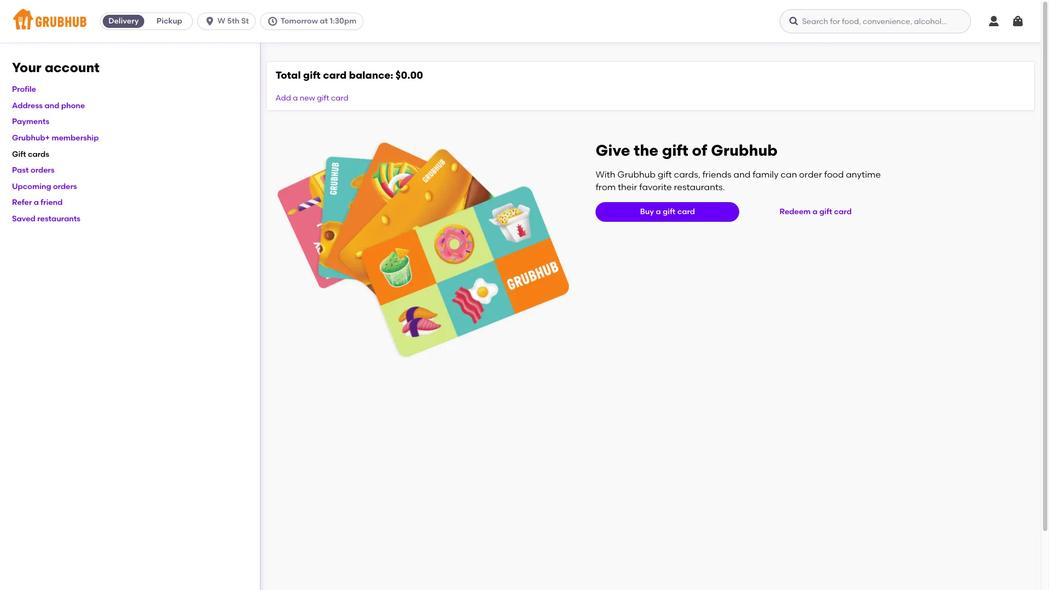 Task type: locate. For each thing, give the bounding box(es) containing it.
tomorrow
[[281, 16, 318, 26]]

gift cards
[[12, 150, 49, 159]]

card inside button
[[834, 207, 852, 216]]

2 horizontal spatial svg image
[[1012, 15, 1025, 28]]

and inside with grubhub gift cards, friends and family can order food anytime from their favorite restaurants.
[[734, 170, 751, 180]]

address
[[12, 101, 43, 110]]

gift right buy
[[663, 207, 676, 216]]

grubhub up their
[[618, 170, 656, 180]]

buy a gift card
[[640, 207, 695, 216]]

upcoming orders link
[[12, 182, 77, 191]]

your account
[[12, 60, 100, 75]]

Search for food, convenience, alcohol... search field
[[780, 9, 971, 33]]

0 vertical spatial and
[[45, 101, 59, 110]]

0 vertical spatial grubhub
[[711, 141, 778, 160]]

1 vertical spatial and
[[734, 170, 751, 180]]

gift right new at the top left of page
[[317, 94, 329, 103]]

and left phone
[[45, 101, 59, 110]]

w 5th st button
[[197, 13, 260, 30]]

1 horizontal spatial svg image
[[789, 16, 800, 27]]

and left family
[[734, 170, 751, 180]]

svg image
[[988, 15, 1001, 28], [268, 16, 278, 27]]

order
[[799, 170, 822, 180]]

gift card image
[[278, 141, 570, 359]]

cards,
[[674, 170, 701, 180]]

grubhub+ membership link
[[12, 133, 99, 143]]

1 vertical spatial orders
[[53, 182, 77, 191]]

profile
[[12, 85, 36, 94]]

card down food
[[834, 207, 852, 216]]

restaurants
[[37, 214, 80, 224]]

redeem a gift card button
[[775, 202, 856, 222]]

their
[[618, 182, 637, 192]]

1 vertical spatial grubhub
[[618, 170, 656, 180]]

balance:
[[349, 69, 393, 81]]

grubhub
[[711, 141, 778, 160], [618, 170, 656, 180]]

profile link
[[12, 85, 36, 94]]

family
[[753, 170, 779, 180]]

and
[[45, 101, 59, 110], [734, 170, 751, 180]]

a left new at the top left of page
[[293, 94, 298, 103]]

give the gift of grubhub
[[596, 141, 778, 160]]

anytime
[[846, 170, 881, 180]]

w
[[218, 16, 225, 26]]

grubhub+
[[12, 133, 50, 143]]

a for add
[[293, 94, 298, 103]]

a inside button
[[813, 207, 818, 216]]

main navigation navigation
[[0, 0, 1041, 43]]

gift right redeem on the right top of the page
[[820, 207, 832, 216]]

orders
[[31, 166, 55, 175], [53, 182, 77, 191]]

gift up favorite
[[658, 170, 672, 180]]

grubhub up with grubhub gift cards, friends and family can order food anytime from their favorite restaurants.
[[711, 141, 778, 160]]

0 horizontal spatial svg image
[[268, 16, 278, 27]]

svg image inside 'tomorrow at 1:30pm' button
[[268, 16, 278, 27]]

with grubhub gift cards, friends and family can order food anytime from their favorite restaurants.
[[596, 170, 881, 192]]

friend
[[41, 198, 63, 207]]

$0.00
[[396, 69, 423, 81]]

svg image
[[1012, 15, 1025, 28], [204, 16, 215, 27], [789, 16, 800, 27]]

0 vertical spatial orders
[[31, 166, 55, 175]]

friends
[[703, 170, 732, 180]]

a right the refer
[[34, 198, 39, 207]]

1:30pm
[[330, 16, 357, 26]]

orders for past orders
[[31, 166, 55, 175]]

gift left the "of"
[[662, 141, 689, 160]]

gift
[[303, 69, 321, 81], [317, 94, 329, 103], [662, 141, 689, 160], [658, 170, 672, 180], [663, 207, 676, 216], [820, 207, 832, 216]]

1 horizontal spatial grubhub
[[711, 141, 778, 160]]

a right redeem on the right top of the page
[[813, 207, 818, 216]]

orders up friend on the left
[[53, 182, 77, 191]]

gift inside button
[[820, 207, 832, 216]]

gift
[[12, 150, 26, 159]]

card down total gift card balance: $0.00
[[331, 94, 349, 103]]

delivery button
[[101, 13, 147, 30]]

a right buy
[[656, 207, 661, 216]]

orders up upcoming orders
[[31, 166, 55, 175]]

pickup
[[157, 16, 182, 26]]

redeem a gift card
[[780, 207, 852, 216]]

address and phone
[[12, 101, 85, 110]]

1 horizontal spatial and
[[734, 170, 751, 180]]

a for buy
[[656, 207, 661, 216]]

st
[[241, 16, 249, 26]]

address and phone link
[[12, 101, 85, 110]]

0 horizontal spatial grubhub
[[618, 170, 656, 180]]

0 horizontal spatial svg image
[[204, 16, 215, 27]]

a
[[293, 94, 298, 103], [34, 198, 39, 207], [656, 207, 661, 216], [813, 207, 818, 216]]

a for refer
[[34, 198, 39, 207]]

card
[[323, 69, 347, 81], [331, 94, 349, 103], [678, 207, 695, 216], [834, 207, 852, 216]]

1 horizontal spatial svg image
[[988, 15, 1001, 28]]

your
[[12, 60, 41, 75]]

favorite
[[639, 182, 672, 192]]

restaurants.
[[674, 182, 725, 192]]

grubhub inside with grubhub gift cards, friends and family can order food anytime from their favorite restaurants.
[[618, 170, 656, 180]]

gift inside with grubhub gift cards, friends and family can order food anytime from their favorite restaurants.
[[658, 170, 672, 180]]



Task type: describe. For each thing, give the bounding box(es) containing it.
gift for give the gift of grubhub
[[662, 141, 689, 160]]

of
[[692, 141, 708, 160]]

buy
[[640, 207, 654, 216]]

orders for upcoming orders
[[53, 182, 77, 191]]

svg image inside w 5th st button
[[204, 16, 215, 27]]

pickup button
[[147, 13, 192, 30]]

w 5th st
[[218, 16, 249, 26]]

add a new gift card
[[276, 94, 349, 103]]

add
[[276, 94, 291, 103]]

gift cards link
[[12, 150, 49, 159]]

refer a friend
[[12, 198, 63, 207]]

gift for buy a gift card
[[663, 207, 676, 216]]

total gift card balance: $0.00
[[276, 69, 423, 81]]

past orders
[[12, 166, 55, 175]]

gift for with grubhub gift cards, friends and family can order food anytime from their favorite restaurants.
[[658, 170, 672, 180]]

payments link
[[12, 117, 49, 126]]

redeem
[[780, 207, 811, 216]]

at
[[320, 16, 328, 26]]

from
[[596, 182, 616, 192]]

phone
[[61, 101, 85, 110]]

past orders link
[[12, 166, 55, 175]]

with
[[596, 170, 616, 180]]

delivery
[[108, 16, 139, 26]]

past
[[12, 166, 29, 175]]

saved restaurants
[[12, 214, 80, 224]]

cards
[[28, 150, 49, 159]]

buy a gift card link
[[596, 202, 740, 222]]

saved
[[12, 214, 35, 224]]

upcoming
[[12, 182, 51, 191]]

card up 'add a new gift card'
[[323, 69, 347, 81]]

refer
[[12, 198, 32, 207]]

upcoming orders
[[12, 182, 77, 191]]

a for redeem
[[813, 207, 818, 216]]

new
[[300, 94, 315, 103]]

can
[[781, 170, 797, 180]]

tomorrow at 1:30pm button
[[260, 13, 368, 30]]

card down restaurants.
[[678, 207, 695, 216]]

account
[[45, 60, 100, 75]]

tomorrow at 1:30pm
[[281, 16, 357, 26]]

total
[[276, 69, 301, 81]]

food
[[824, 170, 844, 180]]

gift up 'add a new gift card'
[[303, 69, 321, 81]]

gift for redeem a gift card
[[820, 207, 832, 216]]

give
[[596, 141, 630, 160]]

the
[[634, 141, 659, 160]]

grubhub+ membership
[[12, 133, 99, 143]]

refer a friend link
[[12, 198, 63, 207]]

payments
[[12, 117, 49, 126]]

0 horizontal spatial and
[[45, 101, 59, 110]]

saved restaurants link
[[12, 214, 80, 224]]

5th
[[227, 16, 239, 26]]

membership
[[52, 133, 99, 143]]



Task type: vqa. For each thing, say whether or not it's contained in the screenshot.
the buy a gift card link
yes



